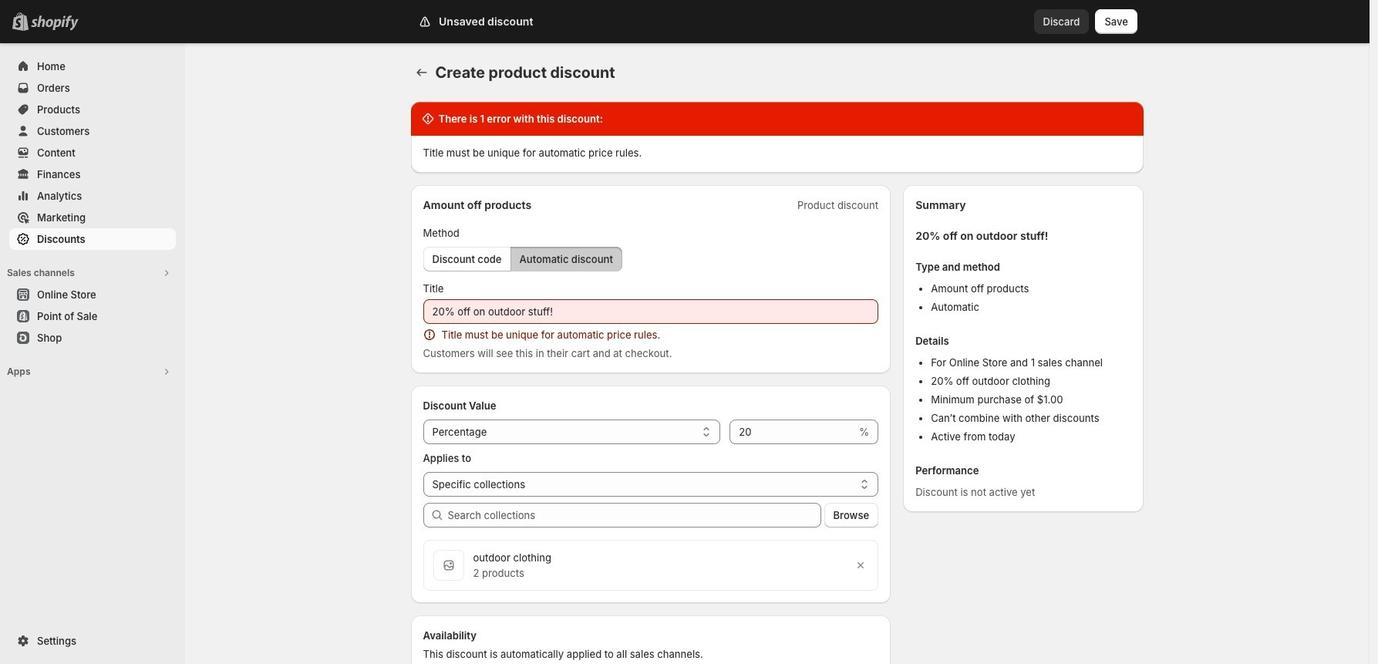 Task type: locate. For each thing, give the bounding box(es) containing it.
None text field
[[423, 299, 879, 324], [730, 420, 857, 444], [423, 299, 879, 324], [730, 420, 857, 444]]

shopify image
[[31, 15, 79, 31]]



Task type: vqa. For each thing, say whether or not it's contained in the screenshot.
'Shopify' image to the left
no



Task type: describe. For each thing, give the bounding box(es) containing it.
Search collections text field
[[448, 503, 821, 528]]



